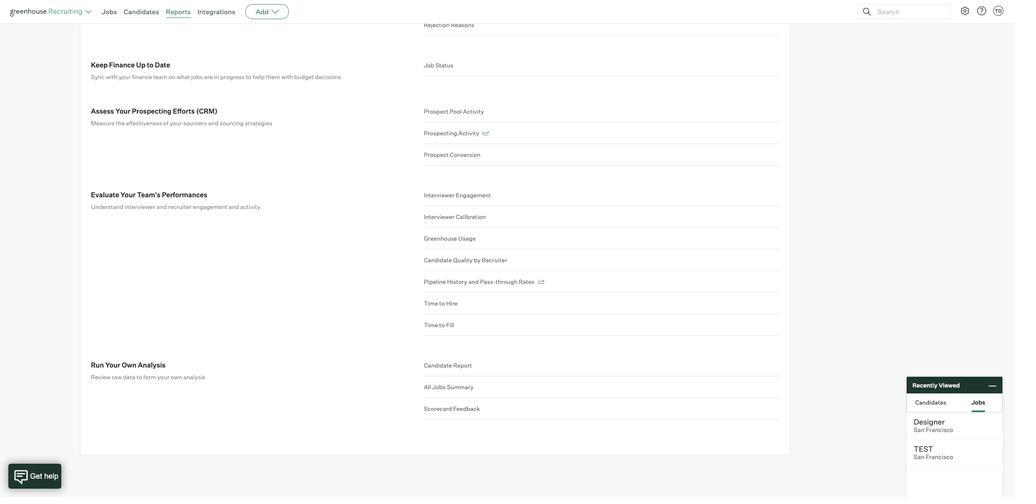 Task type: locate. For each thing, give the bounding box(es) containing it.
your inside the run your own analysis review raw data to form your own analysis
[[105, 362, 120, 370]]

2 vertical spatial your
[[105, 362, 120, 370]]

0 vertical spatial candidates
[[124, 8, 159, 16]]

interviewer calibration
[[424, 214, 486, 221]]

1 horizontal spatial prospecting
[[424, 130, 457, 137]]

designer
[[914, 418, 945, 427]]

francisco up test san francisco
[[926, 427, 953, 435]]

1 vertical spatial prospecting
[[424, 130, 457, 137]]

0 horizontal spatial with
[[106, 73, 117, 81]]

to right data
[[136, 374, 142, 381]]

2 vertical spatial jobs
[[971, 399, 985, 406]]

francisco down designer san francisco
[[926, 454, 953, 462]]

finance
[[132, 73, 152, 81]]

0 vertical spatial francisco
[[926, 427, 953, 435]]

review
[[91, 374, 111, 381]]

san inside test san francisco
[[914, 454, 925, 462]]

td
[[995, 8, 1002, 14]]

engagement
[[193, 204, 227, 211]]

recruiter
[[168, 204, 192, 211]]

1 vertical spatial san
[[914, 454, 925, 462]]

san for test
[[914, 454, 925, 462]]

0 horizontal spatial jobs
[[102, 8, 117, 16]]

1 prospect from the top
[[424, 108, 448, 115]]

time to hire link
[[424, 293, 780, 315]]

time to fill
[[424, 322, 454, 329]]

your inside assess your prospecting efforts (crm) measure the effectiveness of your sourcers and sourcing strategies
[[170, 120, 182, 127]]

prospect for prospect pool activity
[[424, 108, 448, 115]]

1 candidate from the top
[[424, 257, 452, 264]]

time left hire
[[424, 300, 438, 307]]

2 horizontal spatial your
[[170, 120, 182, 127]]

san inside designer san francisco
[[914, 427, 925, 435]]

francisco for test
[[926, 454, 953, 462]]

your inside assess your prospecting efforts (crm) measure the effectiveness of your sourcers and sourcing strategies
[[115, 107, 130, 116]]

0 vertical spatial prospecting
[[132, 107, 171, 116]]

engagement
[[456, 192, 491, 199]]

your up raw
[[105, 362, 120, 370]]

rates
[[519, 279, 534, 286]]

report
[[453, 362, 472, 370]]

0 horizontal spatial icon chart image
[[483, 131, 489, 136]]

1 horizontal spatial your
[[157, 374, 169, 381]]

designer san francisco
[[914, 418, 953, 435]]

tab list
[[907, 394, 1002, 413]]

icon chart image
[[483, 131, 489, 136], [538, 280, 544, 284]]

2 prospect from the top
[[424, 151, 448, 159]]

feedback
[[453, 406, 480, 413]]

recruiter
[[482, 257, 507, 264]]

prospect left pool
[[424, 108, 448, 115]]

through
[[496, 279, 518, 286]]

to left hire
[[439, 300, 445, 307]]

2 candidate from the top
[[424, 362, 452, 370]]

conversion
[[450, 151, 481, 159]]

and down the (crm)
[[208, 120, 219, 127]]

2 francisco from the top
[[926, 454, 953, 462]]

1 interviewer from the top
[[424, 192, 455, 199]]

1 vertical spatial your
[[170, 120, 182, 127]]

your up "interviewer"
[[121, 191, 136, 199]]

1 vertical spatial francisco
[[926, 454, 953, 462]]

prospecting up prospect conversion
[[424, 130, 457, 137]]

1 horizontal spatial with
[[281, 73, 293, 81]]

2 with from the left
[[281, 73, 293, 81]]

to left help on the top of page
[[246, 73, 251, 81]]

and
[[208, 120, 219, 127], [157, 204, 167, 211], [229, 204, 239, 211], [468, 279, 479, 286]]

1 vertical spatial icon chart image
[[538, 280, 544, 284]]

0 vertical spatial time
[[424, 300, 438, 307]]

prospect down "prospecting activity" on the left
[[424, 151, 448, 159]]

and inside assess your prospecting efforts (crm) measure the effectiveness of your sourcers and sourcing strategies
[[208, 120, 219, 127]]

1 horizontal spatial icon chart image
[[538, 280, 544, 284]]

0 vertical spatial your
[[119, 73, 131, 81]]

0 vertical spatial icon chart image
[[483, 131, 489, 136]]

0 vertical spatial your
[[115, 107, 130, 116]]

td button
[[993, 6, 1003, 16]]

status
[[435, 62, 453, 69]]

your inside the run your own analysis review raw data to form your own analysis
[[157, 374, 169, 381]]

candidate
[[424, 257, 452, 264], [424, 362, 452, 370]]

2 vertical spatial your
[[157, 374, 169, 381]]

interviewer up greenhouse
[[424, 214, 455, 221]]

1 horizontal spatial jobs
[[432, 384, 446, 391]]

candidates right 'jobs' link
[[124, 8, 159, 16]]

rejection reasons link
[[424, 14, 780, 36]]

2 time from the top
[[424, 322, 438, 329]]

pass-
[[480, 279, 496, 286]]

data
[[123, 374, 135, 381]]

with right sync
[[106, 73, 117, 81]]

what
[[177, 73, 190, 81]]

prospecting up effectiveness
[[132, 107, 171, 116]]

0 horizontal spatial your
[[119, 73, 131, 81]]

are
[[204, 73, 213, 81]]

activity
[[463, 108, 484, 115], [458, 130, 479, 137]]

calibration
[[456, 214, 486, 221]]

(crm)
[[196, 107, 217, 116]]

integrations link
[[197, 8, 235, 16]]

0 vertical spatial interviewer
[[424, 192, 455, 199]]

francisco for designer
[[926, 427, 953, 435]]

candidates down 'recently viewed'
[[915, 399, 946, 406]]

to
[[147, 61, 153, 69], [246, 73, 251, 81], [439, 300, 445, 307], [439, 322, 445, 329], [136, 374, 142, 381]]

0 vertical spatial jobs
[[102, 8, 117, 16]]

candidate report
[[424, 362, 472, 370]]

san
[[914, 427, 925, 435], [914, 454, 925, 462]]

icon chart image right "prospecting activity" on the left
[[483, 131, 489, 136]]

0 vertical spatial candidate
[[424, 257, 452, 264]]

1 vertical spatial candidate
[[424, 362, 452, 370]]

1 san from the top
[[914, 427, 925, 435]]

1 francisco from the top
[[926, 427, 953, 435]]

them
[[266, 73, 280, 81]]

prospecting activity
[[424, 130, 479, 137]]

greenhouse recruiting image
[[10, 7, 85, 17]]

0 vertical spatial prospect
[[424, 108, 448, 115]]

effectiveness
[[126, 120, 162, 127]]

francisco inside designer san francisco
[[926, 427, 953, 435]]

with
[[106, 73, 117, 81], [281, 73, 293, 81]]

0 vertical spatial activity
[[463, 108, 484, 115]]

0 horizontal spatial prospecting
[[132, 107, 171, 116]]

francisco
[[926, 427, 953, 435], [926, 454, 953, 462]]

activity right pool
[[463, 108, 484, 115]]

candidate down greenhouse
[[424, 257, 452, 264]]

francisco inside test san francisco
[[926, 454, 953, 462]]

interviewer up interviewer calibration
[[424, 192, 455, 199]]

understand
[[91, 204, 123, 211]]

test
[[914, 445, 933, 454]]

0 vertical spatial san
[[914, 427, 925, 435]]

interviewer
[[424, 192, 455, 199], [424, 214, 455, 221]]

pipeline history and pass-through rates
[[424, 279, 534, 286]]

1 horizontal spatial candidates
[[915, 399, 946, 406]]

prospecting
[[132, 107, 171, 116], [424, 130, 457, 137]]

candidate up "all" at the left of page
[[424, 362, 452, 370]]

reasons
[[451, 21, 474, 28]]

add button
[[245, 4, 289, 19]]

your left own
[[157, 374, 169, 381]]

time
[[424, 300, 438, 307], [424, 322, 438, 329]]

with right them
[[281, 73, 293, 81]]

all
[[424, 384, 431, 391]]

2 san from the top
[[914, 454, 925, 462]]

your
[[115, 107, 130, 116], [121, 191, 136, 199], [105, 362, 120, 370]]

run your own analysis review raw data to form your own analysis
[[91, 362, 206, 381]]

of
[[163, 120, 168, 127]]

icon chart image for prospecting activity
[[483, 131, 489, 136]]

interviewer engagement
[[424, 192, 491, 199]]

san for designer
[[914, 427, 925, 435]]

1 vertical spatial time
[[424, 322, 438, 329]]

time to fill link
[[424, 315, 780, 337]]

the
[[116, 120, 125, 127]]

prospect conversion
[[424, 151, 481, 159]]

jobs
[[102, 8, 117, 16], [432, 384, 446, 391], [971, 399, 985, 406]]

icon chart image right rates
[[538, 280, 544, 284]]

your inside evaluate your team's performances understand interviewer and recruiter engagement and activity
[[121, 191, 136, 199]]

all jobs summary link
[[424, 377, 780, 399]]

time left fill at the bottom
[[424, 322, 438, 329]]

1 vertical spatial candidates
[[915, 399, 946, 406]]

prospect pool activity link
[[424, 107, 780, 123]]

candidates
[[124, 8, 159, 16], [915, 399, 946, 406]]

your down the finance
[[119, 73, 131, 81]]

your
[[119, 73, 131, 81], [170, 120, 182, 127], [157, 374, 169, 381]]

recently
[[912, 382, 937, 389]]

sourcers
[[183, 120, 207, 127]]

1 vertical spatial prospect
[[424, 151, 448, 159]]

1 vertical spatial interviewer
[[424, 214, 455, 221]]

1 time from the top
[[424, 300, 438, 307]]

your up the
[[115, 107, 130, 116]]

candidate report link
[[424, 362, 780, 377]]

san up the test
[[914, 427, 925, 435]]

your right of
[[170, 120, 182, 127]]

2 interviewer from the top
[[424, 214, 455, 221]]

your for run your own analysis
[[157, 374, 169, 381]]

on
[[168, 73, 175, 81]]

san down designer san francisco
[[914, 454, 925, 462]]

sync
[[91, 73, 105, 81]]

activity up conversion
[[458, 130, 479, 137]]

1 vertical spatial your
[[121, 191, 136, 199]]



Task type: vqa. For each thing, say whether or not it's contained in the screenshot.
the rightmost 0
no



Task type: describe. For each thing, give the bounding box(es) containing it.
test san francisco
[[914, 445, 953, 462]]

Search text field
[[875, 6, 943, 18]]

measure
[[91, 120, 115, 127]]

1 vertical spatial activity
[[458, 130, 479, 137]]

candidate for candidate report
[[424, 362, 452, 370]]

usage
[[458, 235, 476, 242]]

analysis
[[183, 374, 206, 381]]

your inside the 'keep finance up to date sync with your finance team on what jobs are in progress to help them with budget decisions'
[[119, 73, 131, 81]]

fill
[[446, 322, 454, 329]]

candidate quality by recruiter
[[424, 257, 507, 264]]

hire
[[446, 300, 458, 307]]

raw
[[112, 374, 122, 381]]

date
[[155, 61, 170, 69]]

scorecard
[[424, 406, 452, 413]]

prospecting inside assess your prospecting efforts (crm) measure the effectiveness of your sourcers and sourcing strategies
[[132, 107, 171, 116]]

candidate quality by recruiter link
[[424, 250, 780, 272]]

sourcing
[[220, 120, 244, 127]]

up
[[136, 61, 145, 69]]

rejection
[[424, 21, 450, 28]]

your for assess your prospecting efforts (crm)
[[170, 120, 182, 127]]

job
[[424, 62, 434, 69]]

form
[[143, 374, 156, 381]]

prospect conversion link
[[424, 144, 780, 166]]

candidate for candidate quality by recruiter
[[424, 257, 452, 264]]

evaluate your team's performances understand interviewer and recruiter engagement and activity
[[91, 191, 260, 211]]

strategies
[[245, 120, 272, 127]]

to left fill at the bottom
[[439, 322, 445, 329]]

time for time to hire
[[424, 300, 438, 307]]

keep finance up to date sync with your finance team on what jobs are in progress to help them with budget decisions
[[91, 61, 341, 81]]

job status
[[424, 62, 453, 69]]

integrations
[[197, 8, 235, 16]]

to inside the run your own analysis review raw data to form your own analysis
[[136, 374, 142, 381]]

own
[[122, 362, 136, 370]]

assess
[[91, 107, 114, 116]]

interviewer for interviewer calibration
[[424, 214, 455, 221]]

performances
[[162, 191, 207, 199]]

in
[[214, 73, 219, 81]]

2 horizontal spatial jobs
[[971, 399, 985, 406]]

pool
[[450, 108, 462, 115]]

0 horizontal spatial candidates
[[124, 8, 159, 16]]

greenhouse usage link
[[424, 228, 780, 250]]

jobs
[[191, 73, 203, 81]]

candidates inside tab list
[[915, 399, 946, 406]]

assess your prospecting efforts (crm) measure the effectiveness of your sourcers and sourcing strategies
[[91, 107, 272, 127]]

1 with from the left
[[106, 73, 117, 81]]

progress
[[220, 73, 245, 81]]

evaluate
[[91, 191, 119, 199]]

1 vertical spatial jobs
[[432, 384, 446, 391]]

time for time to fill
[[424, 322, 438, 329]]

run
[[91, 362, 104, 370]]

scorecard feedback
[[424, 406, 480, 413]]

rejection reasons
[[424, 21, 474, 28]]

budget
[[294, 73, 314, 81]]

help
[[253, 73, 265, 81]]

interviewer engagement link
[[424, 191, 780, 207]]

summary
[[447, 384, 474, 391]]

candidates link
[[124, 8, 159, 16]]

icon chart image for pipeline history and pass-through rates
[[538, 280, 544, 284]]

and left pass-
[[468, 279, 479, 286]]

interviewer
[[125, 204, 155, 211]]

to right up
[[147, 61, 153, 69]]

pipeline
[[424, 279, 446, 286]]

job status link
[[424, 61, 780, 76]]

finance
[[109, 61, 135, 69]]

reports
[[166, 8, 191, 16]]

activity
[[240, 204, 260, 211]]

by
[[474, 257, 481, 264]]

time to hire
[[424, 300, 458, 307]]

your for assess
[[115, 107, 130, 116]]

viewed
[[939, 382, 960, 389]]

decisions
[[315, 73, 341, 81]]

interviewer for interviewer engagement
[[424, 192, 455, 199]]

greenhouse usage
[[424, 235, 476, 242]]

your for run
[[105, 362, 120, 370]]

td button
[[992, 4, 1005, 18]]

greenhouse
[[424, 235, 457, 242]]

configure image
[[960, 6, 970, 16]]

quality
[[453, 257, 473, 264]]

reports link
[[166, 8, 191, 16]]

own
[[171, 374, 182, 381]]

tab list containing candidates
[[907, 394, 1002, 413]]

team's
[[137, 191, 160, 199]]

activity inside the prospect pool activity link
[[463, 108, 484, 115]]

interviewer calibration link
[[424, 207, 780, 228]]

and down team's
[[157, 204, 167, 211]]

and left activity
[[229, 204, 239, 211]]

your for evaluate
[[121, 191, 136, 199]]

prospect for prospect conversion
[[424, 151, 448, 159]]

history
[[447, 279, 467, 286]]

recently viewed
[[912, 382, 960, 389]]

jobs link
[[102, 8, 117, 16]]



